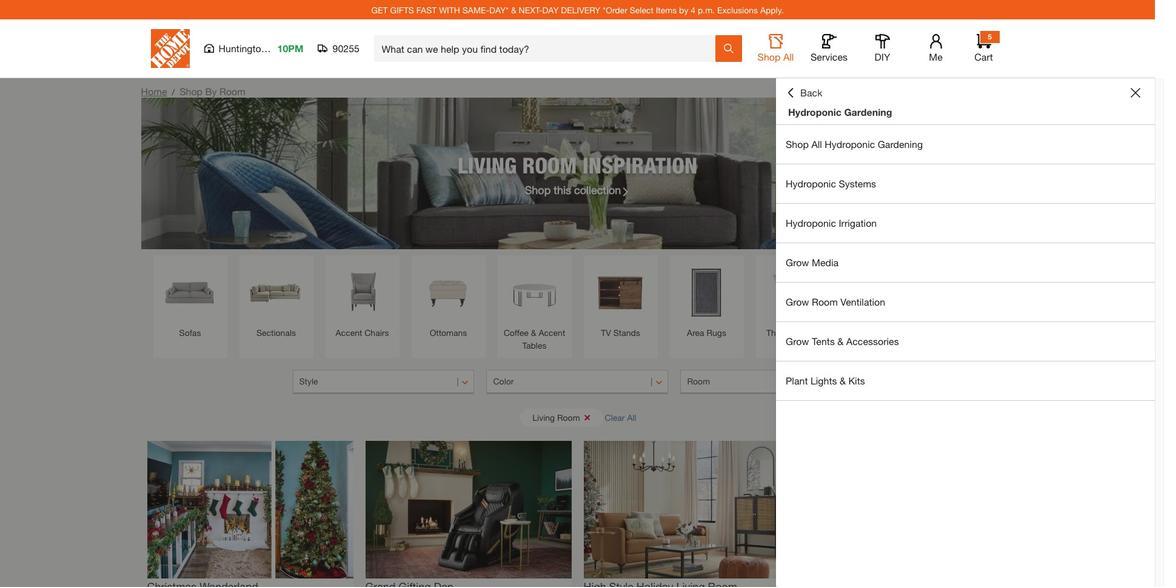 Task type: vqa. For each thing, say whether or not it's contained in the screenshot.
category: The Home Depot
no



Task type: describe. For each thing, give the bounding box(es) containing it.
coffee & accent tables link
[[504, 261, 566, 352]]

day
[[543, 5, 559, 15]]

clear all button
[[605, 406, 637, 429]]

throw for throw pillows
[[767, 328, 790, 338]]

lights
[[811, 375, 838, 386]]

& inside coffee & accent tables
[[531, 328, 537, 338]]

ventilation
[[841, 296, 886, 308]]

area rugs
[[687, 328, 727, 338]]

select
[[630, 5, 654, 15]]

me
[[930, 51, 943, 62]]

room for grow room ventilation
[[812, 296, 838, 308]]

all for clear all
[[628, 412, 637, 423]]

diy button
[[864, 34, 902, 63]]

90255
[[333, 42, 360, 54]]

ottomans
[[430, 328, 467, 338]]

delivery
[[561, 5, 601, 15]]

hydroponic irrigation
[[786, 217, 877, 229]]

clear all
[[605, 412, 637, 423]]

10pm
[[278, 42, 304, 54]]

sofas link
[[159, 261, 221, 339]]

area rugs link
[[676, 261, 738, 339]]

plant
[[786, 375, 808, 386]]

hydroponic gardening
[[789, 106, 893, 118]]

back button
[[786, 87, 823, 99]]

accent chairs
[[336, 328, 389, 338]]

room for living room inspiration
[[523, 152, 577, 178]]

tables
[[523, 340, 547, 351]]

get gifts fast with same-day* & next-day delivery *order select items by 4 p.m. exclusions apply.
[[372, 5, 784, 15]]

grow for grow media
[[786, 257, 810, 268]]

accent chairs image
[[332, 261, 393, 323]]

feedback link image
[[1148, 205, 1165, 271]]

drawer close image
[[1131, 88, 1141, 98]]

tv stands image
[[590, 261, 652, 323]]

hydroponic for irrigation
[[786, 217, 837, 229]]

What can we help you find today? search field
[[382, 36, 715, 61]]

room right by
[[220, 86, 246, 97]]

throw for throw blankets
[[850, 328, 874, 338]]

hydroponic systems
[[786, 178, 877, 189]]

throw pillows
[[767, 328, 820, 338]]

stands
[[614, 328, 641, 338]]

hydroponic irrigation link
[[777, 204, 1156, 243]]

this
[[554, 183, 572, 196]]

cart
[[975, 51, 994, 62]]

living room button
[[521, 409, 603, 427]]

grow tents & accessories
[[786, 335, 900, 347]]

grow tents & accessories link
[[777, 322, 1156, 361]]

tents
[[812, 335, 835, 347]]

grow room ventilation link
[[777, 283, 1156, 322]]

4
[[691, 5, 696, 15]]

cart 5
[[975, 32, 994, 62]]

color
[[494, 376, 514, 386]]

grow for grow tents & accessories
[[786, 335, 810, 347]]

shop all hydroponic gardening
[[786, 138, 923, 150]]

services
[[811, 51, 848, 62]]

1 accent from the left
[[336, 328, 362, 338]]

style button
[[293, 370, 475, 394]]

same-
[[463, 5, 490, 15]]

hydroponic down 'hydroponic gardening'
[[825, 138, 876, 150]]

clear
[[605, 412, 625, 423]]

media
[[812, 257, 839, 268]]

park
[[269, 42, 289, 54]]

throw blankets
[[850, 328, 909, 338]]

the home depot logo image
[[151, 29, 190, 68]]

exclusions
[[718, 5, 758, 15]]

irrigation
[[839, 217, 877, 229]]

apply.
[[761, 5, 784, 15]]

items
[[656, 5, 677, 15]]

curtains & drapes image
[[935, 261, 996, 323]]

coffee & accent tables
[[504, 328, 566, 351]]

grow room ventilation
[[786, 296, 886, 308]]



Task type: locate. For each thing, give the bounding box(es) containing it.
kits
[[849, 375, 866, 386]]

2 stretchy image image from the left
[[366, 441, 572, 579]]

throw left blankets
[[850, 328, 874, 338]]

throw left pillows
[[767, 328, 790, 338]]

home / shop by room
[[141, 86, 246, 97]]

grow media
[[786, 257, 839, 268]]

2 throw from the left
[[850, 328, 874, 338]]

2 horizontal spatial all
[[812, 138, 823, 150]]

0 horizontal spatial stretchy image image
[[147, 441, 353, 579]]

room down 'color' button
[[558, 412, 580, 423]]

accent up tables
[[539, 328, 566, 338]]

& left the kits
[[840, 375, 846, 386]]

hydroponic down the back
[[789, 106, 842, 118]]

living
[[458, 152, 517, 178], [533, 412, 555, 423]]

all right clear
[[628, 412, 637, 423]]

hydroponic for systems
[[786, 178, 837, 189]]

accent left chairs
[[336, 328, 362, 338]]

hydroponic up the 'hydroponic irrigation'
[[786, 178, 837, 189]]

2 grow from the top
[[786, 296, 810, 308]]

day*
[[490, 5, 509, 15]]

accessories
[[847, 335, 900, 347]]

gifts
[[390, 5, 414, 15]]

*order
[[603, 5, 628, 15]]

living inside button
[[533, 412, 555, 423]]

0 vertical spatial grow
[[786, 257, 810, 268]]

0 horizontal spatial living
[[458, 152, 517, 178]]

1 vertical spatial all
[[812, 138, 823, 150]]

1 stretchy image image from the left
[[147, 441, 353, 579]]

2 accent from the left
[[539, 328, 566, 338]]

0 horizontal spatial all
[[628, 412, 637, 423]]

home
[[141, 86, 167, 97]]

sofas image
[[159, 261, 221, 323]]

sectionals image
[[245, 261, 307, 323]]

back
[[801, 87, 823, 98]]

hydroponic
[[789, 106, 842, 118], [825, 138, 876, 150], [786, 178, 837, 189], [786, 217, 837, 229]]

0 vertical spatial living
[[458, 152, 517, 178]]

hydroponic for gardening
[[789, 106, 842, 118]]

shop right "/"
[[180, 86, 203, 97]]

1 throw from the left
[[767, 328, 790, 338]]

throw pillows link
[[762, 261, 824, 339]]

sofas
[[179, 328, 201, 338]]

& inside plant lights & kits link
[[840, 375, 846, 386]]

0 vertical spatial all
[[784, 51, 794, 62]]

fast
[[417, 5, 437, 15]]

2 horizontal spatial stretchy image image
[[584, 441, 790, 579]]

all down 'hydroponic gardening'
[[812, 138, 823, 150]]

room button
[[681, 370, 863, 394]]

p.m.
[[698, 5, 715, 15]]

shop for shop all hydroponic gardening
[[786, 138, 809, 150]]

next-
[[519, 5, 543, 15]]

shop for shop all
[[758, 51, 781, 62]]

2 vertical spatial all
[[628, 412, 637, 423]]

grow
[[786, 257, 810, 268], [786, 296, 810, 308], [786, 335, 810, 347]]

plant lights & kits link
[[777, 362, 1156, 400]]

coffee
[[504, 328, 529, 338]]

rugs
[[707, 328, 727, 338]]

1 horizontal spatial living
[[533, 412, 555, 423]]

huntington
[[219, 42, 267, 54]]

all for shop all
[[784, 51, 794, 62]]

area
[[687, 328, 705, 338]]

0 horizontal spatial throw
[[767, 328, 790, 338]]

area rugs image
[[676, 261, 738, 323]]

3 grow from the top
[[786, 335, 810, 347]]

shop this collection
[[525, 183, 621, 196]]

shop all
[[758, 51, 794, 62]]

/
[[172, 87, 175, 97]]

room up 'this'
[[523, 152, 577, 178]]

sectionals link
[[245, 261, 307, 339]]

huntington park
[[219, 42, 289, 54]]

services button
[[810, 34, 849, 63]]

1 horizontal spatial throw
[[850, 328, 874, 338]]

throw blankets link
[[848, 261, 910, 339]]

coffee & accent tables image
[[504, 261, 566, 323]]

room down area
[[688, 376, 710, 386]]

shop down apply.
[[758, 51, 781, 62]]

living room
[[533, 412, 580, 423]]

tv stands link
[[590, 261, 652, 339]]

blankets
[[876, 328, 909, 338]]

room for living room
[[558, 412, 580, 423]]

1 vertical spatial living
[[533, 412, 555, 423]]

living for living room
[[533, 412, 555, 423]]

sectionals
[[257, 328, 296, 338]]

2 vertical spatial grow
[[786, 335, 810, 347]]

all up back button on the top right of the page
[[784, 51, 794, 62]]

throw pillows image
[[762, 261, 824, 323]]

living for living room inspiration
[[458, 152, 517, 178]]

room up pillows
[[812, 296, 838, 308]]

shop all hydroponic gardening link
[[777, 125, 1156, 164]]

ottomans link
[[418, 261, 480, 339]]

5
[[988, 32, 992, 41]]

inspiration
[[583, 152, 698, 178]]

grow left media
[[786, 257, 810, 268]]

gardening
[[845, 106, 893, 118], [878, 138, 923, 150]]

0 horizontal spatial accent
[[336, 328, 362, 338]]

shop this collection link
[[525, 182, 631, 198]]

diy
[[875, 51, 891, 62]]

all inside menu
[[812, 138, 823, 150]]

accent chairs link
[[332, 261, 393, 339]]

shop for shop this collection
[[525, 183, 551, 196]]

plant lights & kits
[[786, 375, 866, 386]]

& right the day* on the top left of page
[[511, 5, 517, 15]]

tv stands
[[601, 328, 641, 338]]

get
[[372, 5, 388, 15]]

color button
[[487, 370, 669, 394]]

hydroponic up grow media
[[786, 217, 837, 229]]

room
[[220, 86, 246, 97], [523, 152, 577, 178], [812, 296, 838, 308], [688, 376, 710, 386], [558, 412, 580, 423]]

hydroponic systems link
[[777, 164, 1156, 203]]

throw
[[767, 328, 790, 338], [850, 328, 874, 338]]

by
[[680, 5, 689, 15]]

accent
[[336, 328, 362, 338], [539, 328, 566, 338]]

menu containing shop all hydroponic gardening
[[777, 125, 1156, 401]]

shop left 'this'
[[525, 183, 551, 196]]

accent inside coffee & accent tables
[[539, 328, 566, 338]]

1 vertical spatial gardening
[[878, 138, 923, 150]]

all for shop all hydroponic gardening
[[812, 138, 823, 150]]

by
[[205, 86, 217, 97]]

& inside grow tents & accessories link
[[838, 335, 844, 347]]

1 horizontal spatial accent
[[539, 328, 566, 338]]

shop all button
[[757, 34, 796, 63]]

1 vertical spatial grow
[[786, 296, 810, 308]]

collection
[[575, 183, 621, 196]]

grow up throw pillows
[[786, 296, 810, 308]]

shop inside shop this collection link
[[525, 183, 551, 196]]

&
[[511, 5, 517, 15], [531, 328, 537, 338], [838, 335, 844, 347], [840, 375, 846, 386]]

pillows
[[793, 328, 820, 338]]

grow media link
[[777, 243, 1156, 282]]

3 stretchy image image from the left
[[584, 441, 790, 579]]

me button
[[917, 34, 956, 63]]

& right tents
[[838, 335, 844, 347]]

grow for grow room ventilation
[[786, 296, 810, 308]]

1 horizontal spatial stretchy image image
[[366, 441, 572, 579]]

shop down back button on the top right of the page
[[786, 138, 809, 150]]

grow left tents
[[786, 335, 810, 347]]

home link
[[141, 86, 167, 97]]

tv
[[601, 328, 611, 338]]

systems
[[839, 178, 877, 189]]

1 horizontal spatial all
[[784, 51, 794, 62]]

chairs
[[365, 328, 389, 338]]

shop inside shop all hydroponic gardening link
[[786, 138, 809, 150]]

living room inspiration
[[458, 152, 698, 178]]

ottomans image
[[418, 261, 480, 323]]

style
[[299, 376, 318, 386]]

1 grow from the top
[[786, 257, 810, 268]]

& up tables
[[531, 328, 537, 338]]

throw blankets image
[[848, 261, 910, 323]]

shop inside shop all button
[[758, 51, 781, 62]]

0 vertical spatial gardening
[[845, 106, 893, 118]]

menu
[[777, 125, 1156, 401]]

stretchy image image
[[147, 441, 353, 579], [366, 441, 572, 579], [584, 441, 790, 579]]



